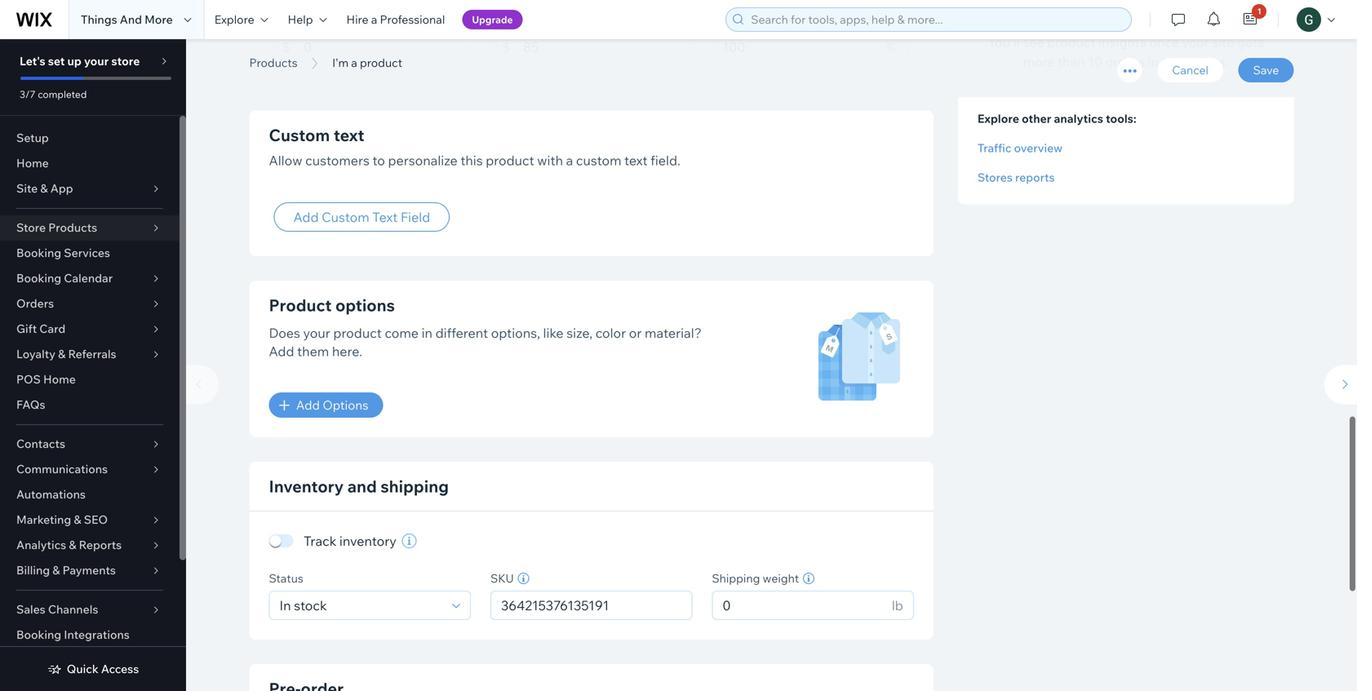 Task type: describe. For each thing, give the bounding box(es) containing it.
options,
[[491, 325, 540, 341]]

in
[[422, 325, 433, 341]]

3/7
[[20, 88, 36, 100]]

text
[[373, 209, 398, 225]]

custom
[[576, 152, 622, 169]]

%
[[886, 39, 896, 55]]

traffic
[[978, 141, 1012, 155]]

analytics
[[1054, 112, 1104, 126]]

product down hire a professional link at the left top of page
[[360, 56, 403, 70]]

loyalty & referrals button
[[0, 342, 180, 367]]

shipping
[[381, 476, 449, 497]]

traffic overview
[[978, 141, 1063, 155]]

store
[[16, 220, 46, 235]]

field.
[[651, 152, 681, 169]]

loyalty
[[16, 347, 56, 361]]

analytics & reports
[[16, 538, 122, 552]]

booking integrations
[[16, 628, 130, 642]]

0.0 number field
[[718, 592, 887, 620]]

other
[[1022, 112, 1052, 126]]

home link
[[0, 151, 180, 176]]

gift card button
[[0, 317, 180, 342]]

referrals
[[68, 347, 116, 361]]

& for analytics
[[69, 538, 76, 552]]

and
[[120, 12, 142, 27]]

more
[[145, 12, 173, 27]]

field
[[401, 209, 430, 225]]

marketing & seo button
[[0, 508, 180, 533]]

store
[[111, 54, 140, 68]]

inventory
[[269, 476, 344, 497]]

personalize
[[388, 152, 458, 169]]

explore for explore
[[214, 12, 254, 27]]

explore other analytics tools:
[[978, 112, 1137, 126]]

here.
[[332, 343, 362, 359]]

marketing & seo
[[16, 513, 108, 527]]

traffic overview link
[[978, 141, 1275, 156]]

& for billing
[[52, 563, 60, 578]]

booking services
[[16, 246, 110, 260]]

0 horizontal spatial i'm
[[249, 35, 292, 72]]

sidebar element
[[0, 39, 186, 692]]

0 vertical spatial text
[[334, 125, 365, 145]]

lb
[[892, 598, 904, 614]]

site & app
[[16, 181, 73, 196]]

booking calendar
[[16, 271, 113, 285]]

options
[[323, 398, 369, 413]]

your inside sidebar 'element'
[[84, 54, 109, 68]]

quick access button
[[47, 662, 139, 677]]

cancel
[[1173, 63, 1209, 77]]

help
[[288, 12, 313, 27]]

setup link
[[0, 126, 180, 151]]

gift
[[16, 322, 37, 336]]

explore for explore other analytics tools:
[[978, 112, 1020, 126]]

pos
[[16, 372, 41, 387]]

color
[[596, 325, 626, 341]]

or
[[629, 325, 642, 341]]

sku
[[491, 571, 514, 586]]

faqs link
[[0, 393, 180, 418]]

cancel button
[[1158, 58, 1224, 82]]

billing & payments button
[[0, 558, 180, 584]]

a down hire
[[351, 56, 357, 70]]

seo
[[84, 513, 108, 527]]

a inside "custom text allow customers to personalize this product with a custom text field."
[[566, 152, 573, 169]]

inventory
[[340, 533, 397, 549]]

setup
[[16, 131, 49, 145]]

store products
[[16, 220, 97, 235]]

shipping
[[712, 571, 760, 586]]

a right hire
[[371, 12, 377, 27]]

stores reports link
[[978, 170, 1275, 185]]

overview
[[1015, 141, 1063, 155]]

add options
[[296, 398, 369, 413]]

products inside "link"
[[249, 56, 298, 70]]

access
[[101, 662, 139, 676]]

loyalty & referrals
[[16, 347, 116, 361]]

communications
[[16, 462, 108, 476]]

product inside "custom text allow customers to personalize this product with a custom text field."
[[486, 152, 535, 169]]

your inside 'does your product come in different options, like size, color or material? add them here.'
[[303, 325, 331, 341]]

booking integrations link
[[0, 623, 180, 648]]

orders button
[[0, 291, 180, 317]]

add for add custom text field
[[294, 209, 319, 225]]

site & app button
[[0, 176, 180, 202]]

them
[[297, 343, 329, 359]]

add options button
[[269, 393, 383, 418]]

upgrade button
[[462, 10, 523, 29]]



Task type: vqa. For each thing, say whether or not it's contained in the screenshot.
px
no



Task type: locate. For each thing, give the bounding box(es) containing it.
quick
[[67, 662, 99, 676]]

& up billing & payments
[[69, 538, 76, 552]]

home inside home link
[[16, 156, 49, 170]]

& inside 'dropdown button'
[[58, 347, 66, 361]]

1 $ from the left
[[282, 39, 290, 55]]

0 horizontal spatial text
[[334, 125, 365, 145]]

products down help
[[249, 56, 298, 70]]

upgrade
[[472, 13, 513, 26]]

add custom text field
[[294, 209, 430, 225]]

your up them at the left of the page
[[303, 325, 331, 341]]

explore
[[214, 12, 254, 27], [978, 112, 1020, 126]]

& right 'site'
[[40, 181, 48, 196]]

1 horizontal spatial your
[[303, 325, 331, 341]]

pos home
[[16, 372, 76, 387]]

1 vertical spatial booking
[[16, 271, 61, 285]]

custom up allow
[[269, 125, 330, 145]]

billing & payments
[[16, 563, 116, 578]]

booking inside "link"
[[16, 246, 61, 260]]

custom inside "custom text allow customers to personalize this product with a custom text field."
[[269, 125, 330, 145]]

1 horizontal spatial i'm
[[332, 56, 349, 70]]

analytics
[[16, 538, 66, 552]]

booking up orders
[[16, 271, 61, 285]]

services
[[64, 246, 110, 260]]

tools:
[[1106, 112, 1137, 126]]

& for marketing
[[74, 513, 81, 527]]

i'm a product form
[[178, 0, 1358, 692]]

None text field
[[304, 32, 469, 62], [524, 32, 689, 62], [304, 32, 469, 62], [524, 32, 689, 62]]

text left field.
[[625, 152, 648, 169]]

add inside 'does your product come in different options, like size, color or material? add them here.'
[[269, 343, 294, 359]]

text
[[334, 125, 365, 145], [625, 152, 648, 169]]

payments
[[63, 563, 116, 578]]

card
[[39, 322, 65, 336]]

product right the this
[[486, 152, 535, 169]]

custom
[[269, 125, 330, 145], [322, 209, 370, 225]]

sales channels button
[[0, 598, 180, 623]]

1 vertical spatial home
[[43, 372, 76, 387]]

product down hire a professional
[[322, 35, 434, 72]]

save
[[1254, 63, 1280, 77]]

to
[[373, 152, 385, 169]]

i'm down help
[[249, 35, 292, 72]]

product
[[269, 295, 332, 315]]

& right billing
[[52, 563, 60, 578]]

0 vertical spatial explore
[[214, 12, 254, 27]]

product options
[[269, 295, 395, 315]]

booking down sales
[[16, 628, 61, 642]]

booking inside "booking integrations" link
[[16, 628, 61, 642]]

a down help
[[298, 35, 315, 72]]

1 vertical spatial custom
[[322, 209, 370, 225]]

1 vertical spatial explore
[[978, 112, 1020, 126]]

text up customers
[[334, 125, 365, 145]]

product
[[322, 35, 434, 72], [360, 56, 403, 70], [486, 152, 535, 169], [333, 325, 382, 341]]

things and more
[[81, 12, 173, 27]]

add down allow
[[294, 209, 319, 225]]

products up booking services
[[48, 220, 97, 235]]

products inside dropdown button
[[48, 220, 97, 235]]

custom left text
[[322, 209, 370, 225]]

completed
[[38, 88, 87, 100]]

channels
[[48, 603, 98, 617]]

& inside dropdown button
[[69, 538, 76, 552]]

1 horizontal spatial explore
[[978, 112, 1020, 126]]

& for site
[[40, 181, 48, 196]]

1 horizontal spatial text
[[625, 152, 648, 169]]

allow
[[269, 152, 303, 169]]

1 button
[[1233, 0, 1269, 39]]

let's set up your store
[[20, 54, 140, 68]]

sales
[[16, 603, 45, 617]]

1 horizontal spatial $
[[502, 39, 510, 55]]

home inside pos home link
[[43, 372, 76, 387]]

sales channels
[[16, 603, 98, 617]]

booking for booking calendar
[[16, 271, 61, 285]]

reports
[[79, 538, 122, 552]]

none text field inside i'm a product "form"
[[714, 32, 878, 62]]

set
[[48, 54, 65, 68]]

$ down upgrade
[[502, 39, 510, 55]]

1 vertical spatial products
[[48, 220, 97, 235]]

product inside 'does your product come in different options, like size, color or material? add them here.'
[[333, 325, 382, 341]]

& right loyalty
[[58, 347, 66, 361]]

0 vertical spatial your
[[84, 54, 109, 68]]

add for add options
[[296, 398, 320, 413]]

reports
[[1016, 170, 1055, 185]]

$ down help
[[282, 39, 290, 55]]

custom inside add custom text field button
[[322, 209, 370, 225]]

2 vertical spatial add
[[296, 398, 320, 413]]

integrations
[[64, 628, 130, 642]]

0 horizontal spatial products
[[48, 220, 97, 235]]

weight
[[763, 571, 799, 586]]

1 vertical spatial add
[[269, 343, 294, 359]]

booking down store at the left of page
[[16, 246, 61, 260]]

product up here.
[[333, 325, 382, 341]]

1 vertical spatial your
[[303, 325, 331, 341]]

1 vertical spatial text
[[625, 152, 648, 169]]

calendar
[[64, 271, 113, 285]]

products link
[[241, 55, 306, 71]]

gift card
[[16, 322, 65, 336]]

Search for tools, apps, help & more... field
[[746, 8, 1127, 31]]

hire a professional
[[347, 12, 445, 27]]

come
[[385, 325, 419, 341]]

1 horizontal spatial products
[[249, 56, 298, 70]]

pos home link
[[0, 367, 180, 393]]

booking services link
[[0, 241, 180, 266]]

a right the with
[[566, 152, 573, 169]]

3 booking from the top
[[16, 628, 61, 642]]

explore up traffic
[[978, 112, 1020, 126]]

0 vertical spatial home
[[16, 156, 49, 170]]

size,
[[567, 325, 593, 341]]

home
[[16, 156, 49, 170], [43, 372, 76, 387]]

2 booking from the top
[[16, 271, 61, 285]]

and
[[348, 476, 377, 497]]

0 vertical spatial booking
[[16, 246, 61, 260]]

& left seo
[[74, 513, 81, 527]]

plus xs image
[[280, 400, 289, 411]]

custom text allow customers to personalize this product with a custom text field.
[[269, 125, 681, 169]]

booking for booking services
[[16, 246, 61, 260]]

1 booking from the top
[[16, 246, 61, 260]]

booking calendar button
[[0, 266, 180, 291]]

professional
[[380, 12, 445, 27]]

booking for booking integrations
[[16, 628, 61, 642]]

0 vertical spatial add
[[294, 209, 319, 225]]

2 $ from the left
[[502, 39, 510, 55]]

products
[[249, 56, 298, 70], [48, 220, 97, 235]]

add inside button
[[294, 209, 319, 225]]

& for loyalty
[[58, 347, 66, 361]]

booking inside booking calendar dropdown button
[[16, 271, 61, 285]]

i'm down hire
[[332, 56, 349, 70]]

different
[[436, 325, 488, 341]]

home down the setup
[[16, 156, 49, 170]]

0 horizontal spatial $
[[282, 39, 290, 55]]

let's
[[20, 54, 45, 68]]

analytics & reports button
[[0, 533, 180, 558]]

customers
[[305, 152, 370, 169]]

explore inside i'm a product "form"
[[978, 112, 1020, 126]]

quick access
[[67, 662, 139, 676]]

inventory and shipping
[[269, 476, 449, 497]]

store products button
[[0, 216, 180, 241]]

your right up
[[84, 54, 109, 68]]

stores reports
[[978, 170, 1055, 185]]

marketing
[[16, 513, 71, 527]]

booking
[[16, 246, 61, 260], [16, 271, 61, 285], [16, 628, 61, 642]]

None text field
[[714, 32, 878, 62]]

contacts
[[16, 437, 65, 451]]

2 vertical spatial booking
[[16, 628, 61, 642]]

0 horizontal spatial explore
[[214, 12, 254, 27]]

0 vertical spatial products
[[249, 56, 298, 70]]

a
[[371, 12, 377, 27], [298, 35, 315, 72], [351, 56, 357, 70], [566, 152, 573, 169]]

this
[[461, 152, 483, 169]]

None field
[[275, 592, 447, 620], [496, 592, 687, 620], [275, 592, 447, 620], [496, 592, 687, 620]]

orders
[[16, 296, 54, 311]]

add right plus xs 'image'
[[296, 398, 320, 413]]

add inside button
[[296, 398, 320, 413]]

things
[[81, 12, 117, 27]]

hire
[[347, 12, 369, 27]]

status
[[269, 571, 304, 586]]

stores
[[978, 170, 1013, 185]]

& inside dropdown button
[[40, 181, 48, 196]]

shipping weight
[[712, 571, 799, 586]]

0 vertical spatial custom
[[269, 125, 330, 145]]

help button
[[278, 0, 337, 39]]

home down the loyalty & referrals
[[43, 372, 76, 387]]

with
[[537, 152, 563, 169]]

automations link
[[0, 483, 180, 508]]

site
[[16, 181, 38, 196]]

add down the does
[[269, 343, 294, 359]]

0 horizontal spatial your
[[84, 54, 109, 68]]

explore up the products "link"
[[214, 12, 254, 27]]



